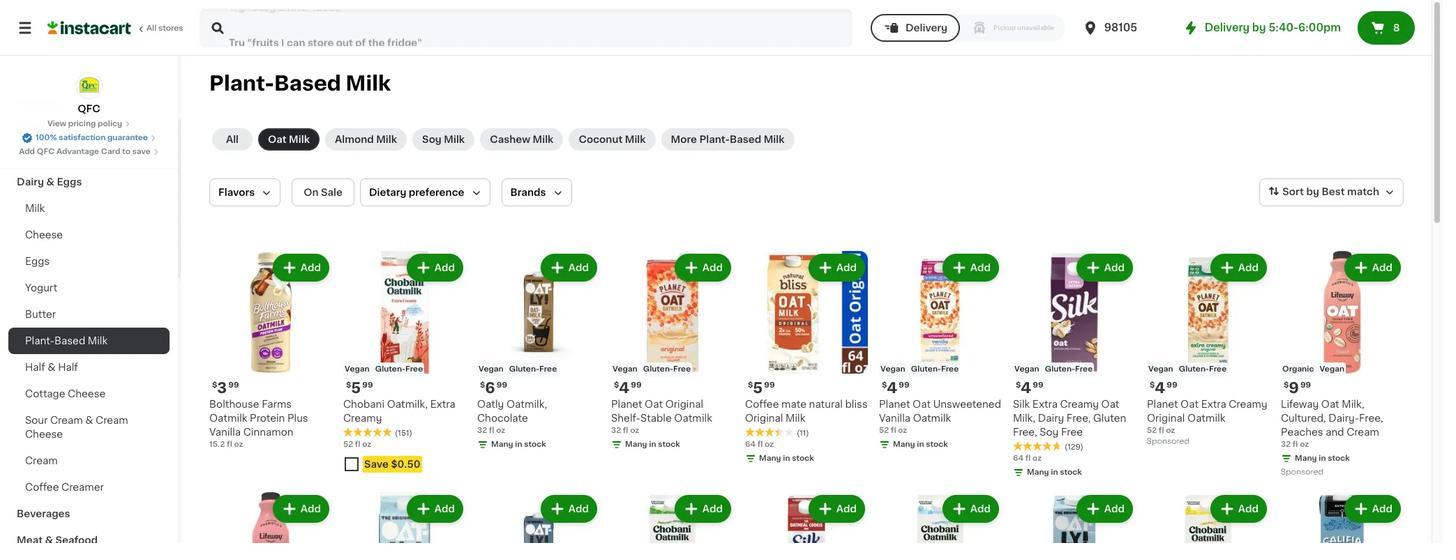 Task type: vqa. For each thing, say whether or not it's contained in the screenshot.
Storage within Ziploc Slider Storage Bags, Quart, with Power Shield Technology 42ct
no



Task type: describe. For each thing, give the bounding box(es) containing it.
$ 6 99
[[480, 381, 508, 396]]

sort
[[1283, 187, 1305, 197]]

bolthouse farms oatmilk protein plus vanilla cinnamon 15.2 fl oz
[[209, 400, 308, 449]]

(11)
[[797, 430, 810, 438]]

64 for 4
[[1014, 455, 1024, 463]]

brands
[[511, 188, 546, 198]]

coconut
[[579, 135, 623, 144]]

oatly oatmilk, chocolate 32 fl oz
[[477, 400, 547, 435]]

many for shelf-
[[625, 441, 648, 449]]

creamer
[[61, 483, 104, 493]]

cottage cheese
[[25, 390, 106, 399]]

product group containing 3
[[209, 251, 332, 451]]

3
[[217, 381, 227, 396]]

oatmilk inside planet oat unsweetened vanilla oatmilk 52 fl oz
[[913, 414, 952, 424]]

stock for cultured,
[[1329, 455, 1351, 463]]

beverages link
[[8, 501, 170, 528]]

99 for silk extra creamy oat milk, dairy free, gluten free, soy free
[[1033, 382, 1044, 390]]

64 fl oz for 5
[[746, 441, 774, 449]]

fl inside planet oat unsweetened vanilla oatmilk 52 fl oz
[[891, 427, 897, 435]]

stock down (129)
[[1061, 469, 1083, 477]]

recipes
[[17, 98, 58, 107]]

oat for 32
[[645, 400, 663, 410]]

eggs link
[[8, 249, 170, 275]]

$ for planet oat original shelf-stable oatmilk
[[614, 382, 619, 390]]

many for cultured,
[[1296, 455, 1318, 463]]

2 vertical spatial plant-
[[25, 336, 54, 346]]

$ for coffee mate natural bliss original milk
[[748, 382, 753, 390]]

$ 4 99 for planet oat unsweetened vanilla oatmilk
[[882, 381, 910, 396]]

cottage cheese link
[[8, 381, 170, 408]]

52 inside planet oat extra creamy original oatmilk 52 fl oz
[[1148, 427, 1157, 435]]

$ for bolthouse farms oatmilk protein plus vanilla cinnamon
[[212, 382, 217, 390]]

coffee for coffee creamer
[[25, 483, 59, 493]]

1 vertical spatial plant-based milk
[[25, 336, 108, 346]]

mate
[[782, 400, 807, 410]]

original for planet
[[1148, 414, 1186, 424]]

fl inside lifeway oat milk, cultured, dairy-free, peaches and cream 32 fl oz
[[1293, 441, 1299, 449]]

cheese inside "link"
[[68, 390, 106, 399]]

oatmilk inside the bolthouse farms oatmilk protein plus vanilla cinnamon 15.2 fl oz
[[209, 414, 247, 424]]

4 for planet oat unsweetened vanilla oatmilk
[[887, 381, 898, 396]]

in for vanilla
[[917, 441, 925, 449]]

vegan gluten-free for planet oat unsweetened vanilla oatmilk
[[881, 366, 959, 373]]

all link
[[212, 128, 253, 151]]

sponsored badge image for 4
[[1148, 438, 1190, 446]]

sour cream & cream cheese
[[25, 416, 128, 440]]

qfc link
[[76, 73, 102, 116]]

9
[[1290, 381, 1300, 396]]

99 for planet oat extra creamy original oatmilk
[[1167, 382, 1178, 390]]

based inside more plant-based milk link
[[730, 135, 762, 144]]

organic vegan
[[1283, 366, 1345, 373]]

cinnamon
[[243, 428, 294, 438]]

almond milk
[[335, 135, 397, 144]]

oz inside planet oat unsweetened vanilla oatmilk 52 fl oz
[[898, 427, 908, 435]]

dairy & eggs
[[17, 177, 82, 187]]

$ for oatly oatmilk, chocolate
[[480, 382, 485, 390]]

vegan gluten-free for chobani oatmilk, extra creamy
[[345, 366, 423, 373]]

stock for shelf-
[[658, 441, 680, 449]]

stock down (11)
[[792, 455, 815, 463]]

oz inside lifeway oat milk, cultured, dairy-free, peaches and cream 32 fl oz
[[1301, 441, 1310, 449]]

product group containing 9
[[1282, 251, 1404, 480]]

vegan for chobani oatmilk, extra creamy
[[345, 366, 370, 373]]

soy milk
[[422, 135, 465, 144]]

cottage
[[25, 390, 65, 399]]

sponsored badge image for 9
[[1282, 469, 1324, 477]]

5:40-
[[1269, 22, 1299, 33]]

15.2
[[209, 441, 225, 449]]

to
[[122, 148, 130, 156]]

chobani
[[343, 400, 385, 410]]

in for 32
[[515, 441, 523, 449]]

recipes link
[[8, 89, 170, 116]]

many in stock down (129)
[[1028, 469, 1083, 477]]

vegan for planet oat original shelf-stable oatmilk
[[613, 366, 638, 373]]

Best match Sort by field
[[1260, 179, 1404, 207]]

planet for planet oat original shelf-stable oatmilk
[[611, 400, 643, 410]]

dairy-
[[1329, 414, 1360, 424]]

free, inside lifeway oat milk, cultured, dairy-free, peaches and cream 32 fl oz
[[1360, 414, 1384, 424]]

advantage
[[57, 148, 99, 156]]

(129)
[[1065, 444, 1084, 452]]

1 vertical spatial plant-
[[700, 135, 730, 144]]

dietary preference button
[[360, 179, 490, 207]]

in for cultured,
[[1320, 455, 1327, 463]]

gluten- for silk extra creamy oat milk, dairy free, gluten free, soy free
[[1045, 366, 1076, 373]]

99 for planet oat original shelf-stable oatmilk
[[631, 382, 642, 390]]

0 horizontal spatial soy
[[422, 135, 442, 144]]

fl inside the bolthouse farms oatmilk protein plus vanilla cinnamon 15.2 fl oz
[[227, 441, 232, 449]]

dietary
[[369, 188, 407, 198]]

99 for oatly oatmilk, chocolate
[[497, 382, 508, 390]]

view pricing policy
[[47, 120, 122, 128]]

milk inside coffee mate natural bliss original milk
[[786, 414, 806, 424]]

oat for peaches
[[1322, 400, 1340, 410]]

extra for planet oat extra creamy original oatmilk 52 fl oz
[[1202, 400, 1227, 410]]

(151)
[[395, 430, 413, 438]]

$ 3 99
[[212, 381, 239, 396]]

dairy inside silk extra creamy oat milk, dairy free, gluten free, soy free
[[1039, 414, 1065, 424]]

many in stock for cultured,
[[1296, 455, 1351, 463]]

oz inside the bolthouse farms oatmilk protein plus vanilla cinnamon 15.2 fl oz
[[234, 441, 243, 449]]

qfc inside 'add qfc advantage card to save' link
[[37, 148, 55, 156]]

card
[[101, 148, 120, 156]]

planet for planet oat unsweetened vanilla oatmilk
[[880, 400, 911, 410]]

coffee mate natural bliss original milk
[[746, 400, 868, 424]]

silk extra creamy oat milk, dairy free, gluten free, soy free
[[1014, 400, 1127, 438]]

99 for bolthouse farms oatmilk protein plus vanilla cinnamon
[[228, 382, 239, 390]]

& inside sour cream & cream cheese
[[85, 416, 93, 426]]

$ for planet oat unsweetened vanilla oatmilk
[[882, 382, 887, 390]]

gluten- for planet oat unsweetened vanilla oatmilk
[[911, 366, 942, 373]]

lifeway oat milk, cultured, dairy-free, peaches and cream 32 fl oz
[[1282, 400, 1384, 449]]

on sale button
[[292, 179, 355, 207]]

cheese inside sour cream & cream cheese
[[25, 430, 63, 440]]

64 fl oz for 4
[[1014, 455, 1042, 463]]

gluten
[[1094, 414, 1127, 424]]

stores
[[158, 24, 183, 32]]

thanksgiving
[[17, 124, 84, 134]]

sort by
[[1283, 187, 1320, 197]]

0 vertical spatial plant-based milk
[[209, 73, 391, 94]]

sour cream & cream cheese link
[[8, 408, 170, 448]]

planet oat extra creamy original oatmilk 52 fl oz
[[1148, 400, 1268, 435]]

silk
[[1014, 400, 1031, 410]]

beverages
[[17, 510, 70, 519]]

best match
[[1322, 187, 1380, 197]]

organic
[[1283, 366, 1315, 373]]

oz inside planet oat original shelf-stable oatmilk 32 fl oz
[[630, 427, 640, 435]]

cashew
[[490, 135, 531, 144]]

gluten- for chobani oatmilk, extra creamy
[[375, 366, 406, 373]]

delivery button
[[871, 14, 961, 42]]

oatly
[[477, 400, 504, 410]]

0 horizontal spatial free,
[[1014, 428, 1038, 438]]

$ 9 99
[[1284, 381, 1312, 396]]

8
[[1394, 23, 1401, 33]]

preference
[[409, 188, 465, 198]]

5 for chobani
[[351, 381, 361, 396]]

32 inside planet oat original shelf-stable oatmilk 32 fl oz
[[611, 427, 621, 435]]

free for planet oat unsweetened vanilla oatmilk
[[942, 366, 959, 373]]

many for vanilla
[[893, 441, 916, 449]]

98105 button
[[1083, 8, 1166, 47]]

add qfc advantage card to save
[[19, 148, 151, 156]]

gluten- for planet oat extra creamy original oatmilk
[[1180, 366, 1210, 373]]

plus
[[288, 414, 308, 424]]

many down silk extra creamy oat milk, dairy free, gluten free, soy free
[[1028, 469, 1050, 477]]

99 for planet oat unsweetened vanilla oatmilk
[[899, 382, 910, 390]]

cheese link
[[8, 222, 170, 249]]

almond
[[335, 135, 374, 144]]

1 horizontal spatial eggs
[[57, 177, 82, 187]]

free for planet oat original shelf-stable oatmilk
[[674, 366, 691, 373]]

all for all stores
[[147, 24, 157, 32]]

flavors
[[218, 188, 255, 198]]

in down coffee mate natural bliss original milk
[[783, 455, 791, 463]]

sale
[[321, 188, 343, 198]]

cream down cottage cheese
[[50, 416, 83, 426]]

by for sort
[[1307, 187, 1320, 197]]

99 for lifeway oat milk, cultured, dairy-free, peaches and cream
[[1301, 382, 1312, 390]]

vanilla inside planet oat unsweetened vanilla oatmilk 52 fl oz
[[880, 414, 911, 424]]

original for coffee
[[746, 414, 784, 424]]

guarantee
[[107, 134, 148, 142]]

7 vegan from the left
[[1320, 366, 1345, 373]]

100% satisfaction guarantee
[[36, 134, 148, 142]]

almond milk link
[[325, 128, 407, 151]]

milk, inside lifeway oat milk, cultured, dairy-free, peaches and cream 32 fl oz
[[1343, 400, 1365, 410]]

cream link
[[8, 448, 170, 475]]

many for 32
[[491, 441, 514, 449]]

gluten- for planet oat original shelf-stable oatmilk
[[643, 366, 674, 373]]

lists link
[[8, 39, 170, 67]]

butter
[[25, 310, 56, 320]]

pricing
[[68, 120, 96, 128]]

extra for chobani oatmilk, extra creamy
[[430, 400, 456, 410]]

$ 5 99 for coffee
[[748, 381, 775, 396]]

half & half
[[25, 363, 78, 373]]

plant-based milk link
[[8, 328, 170, 355]]

vegan gluten-free for oatly oatmilk, chocolate
[[479, 366, 557, 373]]

delivery by 5:40-6:00pm
[[1205, 22, 1342, 33]]

$ 4 99 for planet oat extra creamy original oatmilk
[[1150, 381, 1178, 396]]



Task type: locate. For each thing, give the bounding box(es) containing it.
cheese
[[25, 230, 63, 240], [68, 390, 106, 399], [25, 430, 63, 440]]

many down coffee mate natural bliss original milk
[[759, 455, 782, 463]]

milk link
[[8, 195, 170, 222]]

original up stable
[[666, 400, 704, 410]]

bliss
[[846, 400, 868, 410]]

2 horizontal spatial 52
[[1148, 427, 1157, 435]]

1 99 from the left
[[228, 382, 239, 390]]

plant-
[[209, 73, 274, 94], [700, 135, 730, 144], [25, 336, 54, 346]]

free up unsweetened
[[942, 366, 959, 373]]

add qfc advantage card to save link
[[19, 147, 159, 158]]

$ up planet oat unsweetened vanilla oatmilk 52 fl oz
[[882, 382, 887, 390]]

& up cottage
[[48, 363, 56, 373]]

0 vertical spatial by
[[1253, 22, 1267, 33]]

$ 4 99 up planet oat extra creamy original oatmilk 52 fl oz
[[1150, 381, 1178, 396]]

vegan for silk extra creamy oat milk, dairy free, gluten free, soy free
[[1015, 366, 1040, 373]]

5 for coffee
[[753, 381, 763, 396]]

2 planet from the left
[[880, 400, 911, 410]]

oatmilk, up chocolate
[[507, 400, 547, 410]]

by for delivery
[[1253, 22, 1267, 33]]

1 horizontal spatial vanilla
[[880, 414, 911, 424]]

99 inside $ 9 99
[[1301, 382, 1312, 390]]

creamy for chobani oatmilk, extra creamy
[[343, 414, 382, 424]]

soy
[[422, 135, 442, 144], [1040, 428, 1059, 438]]

in down silk extra creamy oat milk, dairy free, gluten free, soy free
[[1051, 469, 1059, 477]]

None search field
[[200, 8, 853, 47]]

5 up chobani
[[351, 381, 361, 396]]

gluten- inside product group
[[509, 366, 540, 373]]

99 up coffee mate natural bliss original milk
[[765, 382, 775, 390]]

0 horizontal spatial all
[[147, 24, 157, 32]]

sponsored badge image
[[1148, 438, 1190, 446], [1282, 469, 1324, 477]]

$ for lifeway oat milk, cultured, dairy-free, peaches and cream
[[1284, 382, 1290, 390]]

vegan up planet oat extra creamy original oatmilk 52 fl oz
[[1149, 366, 1174, 373]]

4 for planet oat original shelf-stable oatmilk
[[619, 381, 630, 396]]

oat inside lifeway oat milk, cultured, dairy-free, peaches and cream 32 fl oz
[[1322, 400, 1340, 410]]

vegan for planet oat unsweetened vanilla oatmilk
[[881, 366, 906, 373]]

9 $ from the left
[[1284, 382, 1290, 390]]

0 vertical spatial &
[[46, 177, 54, 187]]

2 $ 5 99 from the left
[[748, 381, 775, 396]]

service type group
[[871, 14, 1066, 42]]

2 $ 4 99 from the left
[[882, 381, 910, 396]]

100% satisfaction guarantee button
[[22, 130, 156, 144]]

1 horizontal spatial coffee
[[746, 400, 779, 410]]

0 horizontal spatial coffee
[[25, 483, 59, 493]]

1 vertical spatial milk,
[[1014, 414, 1036, 424]]

6 $ from the left
[[882, 382, 887, 390]]

1 horizontal spatial milk,
[[1343, 400, 1365, 410]]

3 99 from the left
[[497, 382, 508, 390]]

4 for silk extra creamy oat milk, dairy free, gluten free, soy free
[[1021, 381, 1032, 396]]

fl inside planet oat original shelf-stable oatmilk 32 fl oz
[[623, 427, 629, 435]]

1 horizontal spatial extra
[[1033, 400, 1058, 410]]

coffee left mate
[[746, 400, 779, 410]]

$ 4 99 up planet oat unsweetened vanilla oatmilk 52 fl oz
[[882, 381, 910, 396]]

more plant-based milk link
[[661, 128, 795, 151]]

based right more
[[730, 135, 762, 144]]

0 horizontal spatial milk,
[[1014, 414, 1036, 424]]

1 horizontal spatial by
[[1307, 187, 1320, 197]]

plant-based milk up oat milk
[[209, 73, 391, 94]]

bolthouse
[[209, 400, 259, 410]]

0 horizontal spatial 52
[[343, 441, 353, 449]]

free up planet oat original shelf-stable oatmilk 32 fl oz
[[674, 366, 691, 373]]

cream up coffee creamer at the bottom left of page
[[25, 457, 58, 466]]

1 gluten- from the left
[[375, 366, 406, 373]]

& for dairy
[[46, 177, 54, 187]]

0 horizontal spatial vanilla
[[209, 428, 241, 438]]

2 horizontal spatial original
[[1148, 414, 1186, 424]]

6:00pm
[[1299, 22, 1342, 33]]

2 99 from the left
[[363, 382, 373, 390]]

64 fl oz down coffee mate natural bliss original milk
[[746, 441, 774, 449]]

99
[[228, 382, 239, 390], [363, 382, 373, 390], [497, 382, 508, 390], [631, 382, 642, 390], [765, 382, 775, 390], [899, 382, 910, 390], [1033, 382, 1044, 390], [1167, 382, 1178, 390], [1301, 382, 1312, 390]]

4 gluten- from the left
[[911, 366, 942, 373]]

99 right 9
[[1301, 382, 1312, 390]]

Search field
[[201, 10, 852, 46]]

0 horizontal spatial delivery
[[906, 23, 948, 33]]

soy inside silk extra creamy oat milk, dairy free, gluten free, soy free
[[1040, 428, 1059, 438]]

plant-based milk up half & half
[[25, 336, 108, 346]]

oatmilk, for extra
[[387, 400, 428, 410]]

view
[[47, 120, 66, 128]]

0 horizontal spatial 5
[[351, 381, 361, 396]]

cream inside lifeway oat milk, cultured, dairy-free, peaches and cream 32 fl oz
[[1347, 428, 1380, 438]]

5 gluten- from the left
[[1045, 366, 1076, 373]]

99 inside $ 3 99
[[228, 382, 239, 390]]

vegan gluten-free up silk
[[1015, 366, 1093, 373]]

0 horizontal spatial plant-based milk
[[25, 336, 108, 346]]

1 vertical spatial vanilla
[[209, 428, 241, 438]]

4 4 from the left
[[1156, 381, 1166, 396]]

2 horizontal spatial free,
[[1360, 414, 1384, 424]]

planet inside planet oat extra creamy original oatmilk 52 fl oz
[[1148, 400, 1179, 410]]

oat for 52
[[1181, 400, 1199, 410]]

sponsored badge image down planet oat extra creamy original oatmilk 52 fl oz
[[1148, 438, 1190, 446]]

product group containing 6
[[477, 251, 600, 454]]

32
[[477, 427, 487, 435], [611, 427, 621, 435], [1282, 441, 1291, 449]]

4 up silk
[[1021, 381, 1032, 396]]

0 horizontal spatial dairy
[[17, 177, 44, 187]]

& for half
[[48, 363, 56, 373]]

1 horizontal spatial $ 5 99
[[748, 381, 775, 396]]

1 horizontal spatial based
[[274, 73, 341, 94]]

2 horizontal spatial plant-
[[700, 135, 730, 144]]

99 right 6
[[497, 382, 508, 390]]

match
[[1348, 187, 1380, 197]]

free up (129)
[[1062, 428, 1083, 438]]

0 vertical spatial dairy
[[17, 177, 44, 187]]

1 horizontal spatial free,
[[1067, 414, 1091, 424]]

many in stock for vanilla
[[893, 441, 949, 449]]

free
[[406, 366, 423, 373], [540, 366, 557, 373], [674, 366, 691, 373], [942, 366, 959, 373], [1076, 366, 1093, 373], [1210, 366, 1227, 373], [1062, 428, 1083, 438]]

2 horizontal spatial planet
[[1148, 400, 1179, 410]]

original inside planet oat original shelf-stable oatmilk 32 fl oz
[[666, 400, 704, 410]]

1 horizontal spatial all
[[226, 135, 239, 144]]

vegan gluten-free for planet oat extra creamy original oatmilk
[[1149, 366, 1227, 373]]

2 oatmilk from the left
[[675, 414, 713, 424]]

stock for vanilla
[[926, 441, 949, 449]]

many in stock for 32
[[491, 441, 546, 449]]

vegan gluten-free up $ 6 99
[[479, 366, 557, 373]]

99 right the '3'
[[228, 382, 239, 390]]

6 99 from the left
[[899, 382, 910, 390]]

many down shelf-
[[625, 441, 648, 449]]

2 4 from the left
[[887, 381, 898, 396]]

0 vertical spatial all
[[147, 24, 157, 32]]

extra inside planet oat extra creamy original oatmilk 52 fl oz
[[1202, 400, 1227, 410]]

more
[[671, 135, 697, 144]]

by right 'sort'
[[1307, 187, 1320, 197]]

half
[[25, 363, 45, 373], [58, 363, 78, 373]]

save
[[364, 460, 389, 470]]

9 99 from the left
[[1301, 382, 1312, 390]]

3 $ 4 99 from the left
[[1016, 381, 1044, 396]]

6 vegan gluten-free from the left
[[1149, 366, 1227, 373]]

0 horizontal spatial half
[[25, 363, 45, 373]]

coffee for coffee mate natural bliss original milk
[[746, 400, 779, 410]]

coffee inside coffee mate natural bliss original milk
[[746, 400, 779, 410]]

milk
[[346, 73, 391, 94], [289, 135, 310, 144], [376, 135, 397, 144], [444, 135, 465, 144], [533, 135, 554, 144], [625, 135, 646, 144], [764, 135, 785, 144], [25, 204, 45, 214], [88, 336, 108, 346], [786, 414, 806, 424]]

creamy down chobani
[[343, 414, 382, 424]]

oat inside silk extra creamy oat milk, dairy free, gluten free, soy free
[[1102, 400, 1120, 410]]

plant- right more
[[700, 135, 730, 144]]

4 up planet oat extra creamy original oatmilk 52 fl oz
[[1156, 381, 1166, 396]]

oat for fl
[[913, 400, 931, 410]]

oat inside planet oat extra creamy original oatmilk 52 fl oz
[[1181, 400, 1199, 410]]

0 horizontal spatial 64 fl oz
[[746, 441, 774, 449]]

1 horizontal spatial plant-
[[209, 73, 274, 94]]

52 fl oz
[[343, 441, 372, 449]]

coconut milk
[[579, 135, 646, 144]]

2 5 from the left
[[753, 381, 763, 396]]

coffee
[[746, 400, 779, 410], [25, 483, 59, 493]]

5
[[351, 381, 361, 396], [753, 381, 763, 396]]

cheese down the sour on the left bottom
[[25, 430, 63, 440]]

1 vertical spatial qfc
[[37, 148, 55, 156]]

unsweetened
[[934, 400, 1002, 410]]

fl
[[489, 427, 495, 435], [623, 427, 629, 435], [891, 427, 897, 435], [1159, 427, 1165, 435], [227, 441, 232, 449], [355, 441, 361, 449], [758, 441, 763, 449], [1293, 441, 1299, 449], [1026, 455, 1031, 463]]

fl inside oatly oatmilk, chocolate 32 fl oz
[[489, 427, 495, 435]]

2 oatmilk, from the left
[[507, 400, 547, 410]]

1 horizontal spatial dairy
[[1039, 414, 1065, 424]]

original inside planet oat extra creamy original oatmilk 52 fl oz
[[1148, 414, 1186, 424]]

eggs up yogurt
[[25, 257, 50, 267]]

1 horizontal spatial oatmilk,
[[507, 400, 547, 410]]

0 vertical spatial milk,
[[1343, 400, 1365, 410]]

3 $ from the left
[[480, 382, 485, 390]]

1 5 from the left
[[351, 381, 361, 396]]

1 horizontal spatial sponsored badge image
[[1282, 469, 1324, 477]]

0 horizontal spatial eggs
[[25, 257, 50, 267]]

plant- down butter
[[25, 336, 54, 346]]

natural
[[809, 400, 843, 410]]

99 up planet oat extra creamy original oatmilk 52 fl oz
[[1167, 382, 1178, 390]]

oatmilk inside planet oat original shelf-stable oatmilk 32 fl oz
[[675, 414, 713, 424]]

99 inside $ 6 99
[[497, 382, 508, 390]]

1 vegan from the left
[[345, 366, 370, 373]]

$ 5 99 up coffee mate natural bliss original milk
[[748, 381, 775, 396]]

0 horizontal spatial 64
[[746, 441, 756, 449]]

0 vertical spatial cheese
[[25, 230, 63, 240]]

2 horizontal spatial extra
[[1202, 400, 1227, 410]]

oat milk
[[268, 135, 310, 144]]

qfc logo image
[[76, 73, 102, 99]]

$ 5 99
[[346, 381, 373, 396], [748, 381, 775, 396]]

planet inside planet oat unsweetened vanilla oatmilk 52 fl oz
[[880, 400, 911, 410]]

1 horizontal spatial delivery
[[1205, 22, 1250, 33]]

and
[[1326, 428, 1345, 438]]

64 fl oz
[[746, 441, 774, 449], [1014, 455, 1042, 463]]

vanilla
[[880, 414, 911, 424], [209, 428, 241, 438]]

milk, down silk
[[1014, 414, 1036, 424]]

free for silk extra creamy oat milk, dairy free, gluten free, soy free
[[1076, 366, 1093, 373]]

7 99 from the left
[[1033, 382, 1044, 390]]

sour
[[25, 416, 48, 426]]

2 $ from the left
[[346, 382, 351, 390]]

oat inside planet oat original shelf-stable oatmilk 32 fl oz
[[645, 400, 663, 410]]

oat
[[268, 135, 287, 144], [645, 400, 663, 410], [913, 400, 931, 410], [1102, 400, 1120, 410], [1181, 400, 1199, 410], [1322, 400, 1340, 410]]

vegan gluten-free for planet oat original shelf-stable oatmilk
[[613, 366, 691, 373]]

based inside plant-based milk link
[[54, 336, 85, 346]]

1 horizontal spatial half
[[58, 363, 78, 373]]

many in stock
[[491, 441, 546, 449], [625, 441, 680, 449], [893, 441, 949, 449], [759, 455, 815, 463], [1296, 455, 1351, 463], [1028, 469, 1083, 477]]

1 horizontal spatial plant-based milk
[[209, 73, 391, 94]]

$ for chobani oatmilk, extra creamy
[[346, 382, 351, 390]]

99 for chobani oatmilk, extra creamy
[[363, 382, 373, 390]]

2 extra from the left
[[1033, 400, 1058, 410]]

1 vertical spatial by
[[1307, 187, 1320, 197]]

in down oatly oatmilk, chocolate 32 fl oz
[[515, 441, 523, 449]]

1 half from the left
[[25, 363, 45, 373]]

gluten- for oatly oatmilk, chocolate
[[509, 366, 540, 373]]

$ inside $ 3 99
[[212, 382, 217, 390]]

&
[[46, 177, 54, 187], [48, 363, 56, 373], [85, 416, 93, 426]]

0 vertical spatial soy
[[422, 135, 442, 144]]

8 99 from the left
[[1167, 382, 1178, 390]]

1 horizontal spatial creamy
[[1061, 400, 1099, 410]]

1 vertical spatial based
[[730, 135, 762, 144]]

extra inside silk extra creamy oat milk, dairy free, gluten free, soy free
[[1033, 400, 1058, 410]]

based up half & half
[[54, 336, 85, 346]]

based
[[274, 73, 341, 94], [730, 135, 762, 144], [54, 336, 85, 346]]

99 for coffee mate natural bliss original milk
[[765, 382, 775, 390]]

plant- up all link
[[209, 73, 274, 94]]

4 $ 4 99 from the left
[[1150, 381, 1178, 396]]

$ down the organic
[[1284, 382, 1290, 390]]

0 horizontal spatial sponsored badge image
[[1148, 438, 1190, 446]]

3 gluten- from the left
[[643, 366, 674, 373]]

free, up (129)
[[1067, 414, 1091, 424]]

creamy inside chobani oatmilk, extra creamy
[[343, 414, 382, 424]]

4 up planet oat unsweetened vanilla oatmilk 52 fl oz
[[887, 381, 898, 396]]

0 vertical spatial eggs
[[57, 177, 82, 187]]

0 vertical spatial coffee
[[746, 400, 779, 410]]

lists
[[39, 48, 63, 58]]

5 up coffee mate natural bliss original milk
[[753, 381, 763, 396]]

0 vertical spatial 64 fl oz
[[746, 441, 774, 449]]

32 inside oatly oatmilk, chocolate 32 fl oz
[[477, 427, 487, 435]]

$ up planet oat extra creamy original oatmilk 52 fl oz
[[1150, 382, 1156, 390]]

milk, inside silk extra creamy oat milk, dairy free, gluten free, soy free
[[1014, 414, 1036, 424]]

3 planet from the left
[[1148, 400, 1179, 410]]

99 up chobani
[[363, 382, 373, 390]]

vegan gluten-free up chobani
[[345, 366, 423, 373]]

4 $ from the left
[[614, 382, 619, 390]]

1 horizontal spatial planet
[[880, 400, 911, 410]]

oatmilk, inside oatly oatmilk, chocolate 32 fl oz
[[507, 400, 547, 410]]

stock for 32
[[524, 441, 546, 449]]

1 $ 5 99 from the left
[[346, 381, 373, 396]]

0 vertical spatial qfc
[[78, 104, 100, 114]]

many down chocolate
[[491, 441, 514, 449]]

dairy down produce
[[17, 177, 44, 187]]

oatmilk, inside chobani oatmilk, extra creamy
[[387, 400, 428, 410]]

vegan
[[345, 366, 370, 373], [479, 366, 504, 373], [613, 366, 638, 373], [881, 366, 906, 373], [1015, 366, 1040, 373], [1149, 366, 1174, 373], [1320, 366, 1345, 373]]

coffee up beverages
[[25, 483, 59, 493]]

0 horizontal spatial oatmilk,
[[387, 400, 428, 410]]

0 vertical spatial based
[[274, 73, 341, 94]]

5 $ from the left
[[748, 382, 753, 390]]

in down stable
[[649, 441, 657, 449]]

in
[[515, 441, 523, 449], [649, 441, 657, 449], [917, 441, 925, 449], [783, 455, 791, 463], [1320, 455, 1327, 463], [1051, 469, 1059, 477]]

sponsored badge image down "peaches"
[[1282, 469, 1324, 477]]

shelf-
[[611, 414, 641, 424]]

oatmilk inside planet oat extra creamy original oatmilk 52 fl oz
[[1188, 414, 1226, 424]]

6 vegan from the left
[[1149, 366, 1174, 373]]

32 inside lifeway oat milk, cultured, dairy-free, peaches and cream 32 fl oz
[[1282, 441, 1291, 449]]

0 horizontal spatial by
[[1253, 22, 1267, 33]]

1 horizontal spatial qfc
[[78, 104, 100, 114]]

1 horizontal spatial 52
[[880, 427, 889, 435]]

oz inside planet oat extra creamy original oatmilk 52 fl oz
[[1167, 427, 1176, 435]]

0 horizontal spatial qfc
[[37, 148, 55, 156]]

chobani oatmilk, extra creamy
[[343, 400, 456, 424]]

4 vegan from the left
[[881, 366, 906, 373]]

peaches
[[1282, 428, 1324, 438]]

original down mate
[[746, 414, 784, 424]]

qfc down 100%
[[37, 148, 55, 156]]

original right gluten
[[1148, 414, 1186, 424]]

1 extra from the left
[[430, 400, 456, 410]]

52 inside planet oat unsweetened vanilla oatmilk 52 fl oz
[[880, 427, 889, 435]]

vegan gluten-free up planet oat unsweetened vanilla oatmilk 52 fl oz
[[881, 366, 959, 373]]

1 $ from the left
[[212, 382, 217, 390]]

stock down planet oat unsweetened vanilla oatmilk 52 fl oz
[[926, 441, 949, 449]]

$ for planet oat extra creamy original oatmilk
[[1150, 382, 1156, 390]]

yogurt link
[[8, 275, 170, 302]]

cream inside the cream link
[[25, 457, 58, 466]]

vegan for oatly oatmilk, chocolate
[[479, 366, 504, 373]]

1 vertical spatial cheese
[[68, 390, 106, 399]]

qfc inside qfc link
[[78, 104, 100, 114]]

all for all
[[226, 135, 239, 144]]

0 horizontal spatial original
[[666, 400, 704, 410]]

2 vegan from the left
[[479, 366, 504, 373]]

3 extra from the left
[[1202, 400, 1227, 410]]

0 horizontal spatial 32
[[477, 427, 487, 435]]

$ 4 99 up silk
[[1016, 381, 1044, 396]]

on sale
[[304, 188, 343, 198]]

1 oatmilk, from the left
[[387, 400, 428, 410]]

64 down coffee mate natural bliss original milk
[[746, 441, 756, 449]]

qfc up view pricing policy link
[[78, 104, 100, 114]]

oat milk link
[[258, 128, 320, 151]]

$ up coffee mate natural bliss original milk
[[748, 382, 753, 390]]

0 horizontal spatial plant-
[[25, 336, 54, 346]]

$ up oatly
[[480, 382, 485, 390]]

cultured,
[[1282, 414, 1327, 424]]

1 vertical spatial 64 fl oz
[[1014, 455, 1042, 463]]

1 vertical spatial eggs
[[25, 257, 50, 267]]

$ inside $ 6 99
[[480, 382, 485, 390]]

creamy inside planet oat extra creamy original oatmilk 52 fl oz
[[1229, 400, 1268, 410]]

4 vegan gluten-free from the left
[[881, 366, 959, 373]]

free for oatly oatmilk, chocolate
[[540, 366, 557, 373]]

satisfaction
[[59, 134, 106, 142]]

1 vertical spatial dairy
[[1039, 414, 1065, 424]]

eggs inside "link"
[[25, 257, 50, 267]]

delivery for delivery by 5:40-6:00pm
[[1205, 22, 1250, 33]]

1 $ 4 99 from the left
[[614, 381, 642, 396]]

4
[[619, 381, 630, 396], [887, 381, 898, 396], [1021, 381, 1032, 396], [1156, 381, 1166, 396]]

delivery inside delivery by 5:40-6:00pm link
[[1205, 22, 1250, 33]]

gluten- up planet oat unsweetened vanilla oatmilk 52 fl oz
[[911, 366, 942, 373]]

all up flavors
[[226, 135, 239, 144]]

2 vegan gluten-free from the left
[[479, 366, 557, 373]]

in for shelf-
[[649, 441, 657, 449]]

5 99 from the left
[[765, 382, 775, 390]]

gluten- up silk extra creamy oat milk, dairy free, gluten free, soy free
[[1045, 366, 1076, 373]]

2 horizontal spatial based
[[730, 135, 762, 144]]

cream down dairy-
[[1347, 428, 1380, 438]]

creamy for planet oat extra creamy original oatmilk 52 fl oz
[[1229, 400, 1268, 410]]

dairy & eggs link
[[8, 169, 170, 195]]

planet oat unsweetened vanilla oatmilk 52 fl oz
[[880, 400, 1002, 435]]

plant-based milk
[[209, 73, 391, 94], [25, 336, 108, 346]]

2 vertical spatial cheese
[[25, 430, 63, 440]]

yogurt
[[25, 283, 57, 293]]

2 half from the left
[[58, 363, 78, 373]]

based up oat milk
[[274, 73, 341, 94]]

1 vegan gluten-free from the left
[[345, 366, 423, 373]]

1 horizontal spatial 5
[[753, 381, 763, 396]]

0 horizontal spatial planet
[[611, 400, 643, 410]]

save
[[132, 148, 151, 156]]

1 horizontal spatial soy
[[1040, 428, 1059, 438]]

1 horizontal spatial original
[[746, 414, 784, 424]]

$ 4 99 for planet oat original shelf-stable oatmilk
[[614, 381, 642, 396]]

many in stock down stable
[[625, 441, 680, 449]]

2 vertical spatial based
[[54, 336, 85, 346]]

extra inside chobani oatmilk, extra creamy
[[430, 400, 456, 410]]

oatmilk,
[[387, 400, 428, 410], [507, 400, 547, 410]]

creamy inside silk extra creamy oat milk, dairy free, gluten free, soy free
[[1061, 400, 1099, 410]]

oatmilk, up (151)
[[387, 400, 428, 410]]

planet inside planet oat original shelf-stable oatmilk 32 fl oz
[[611, 400, 643, 410]]

3 vegan from the left
[[613, 366, 638, 373]]

add
[[19, 148, 35, 156], [301, 263, 321, 273], [435, 263, 455, 273], [569, 263, 589, 273], [703, 263, 723, 273], [837, 263, 857, 273], [971, 263, 991, 273], [1105, 263, 1125, 273], [1239, 263, 1259, 273], [1373, 263, 1393, 273], [301, 505, 321, 514], [435, 505, 455, 514], [569, 505, 589, 514], [703, 505, 723, 514], [837, 505, 857, 514], [971, 505, 991, 514], [1105, 505, 1125, 514], [1239, 505, 1259, 514], [1373, 505, 1393, 514]]

3 vegan gluten-free from the left
[[613, 366, 691, 373]]

1 vertical spatial soy
[[1040, 428, 1059, 438]]

oatmilk, for chocolate
[[507, 400, 547, 410]]

1 horizontal spatial 32
[[611, 427, 621, 435]]

98105
[[1105, 22, 1138, 33]]

oz inside oatly oatmilk, chocolate 32 fl oz
[[496, 427, 506, 435]]

chocolate
[[477, 414, 528, 424]]

0 vertical spatial sponsored badge image
[[1148, 438, 1190, 446]]

by left '5:40-'
[[1253, 22, 1267, 33]]

gluten-
[[375, 366, 406, 373], [509, 366, 540, 373], [643, 366, 674, 373], [911, 366, 942, 373], [1045, 366, 1076, 373], [1180, 366, 1210, 373]]

99 up shelf-
[[631, 382, 642, 390]]

cream down cottage cheese "link"
[[96, 416, 128, 426]]

4 oatmilk from the left
[[1188, 414, 1226, 424]]

many down planet oat unsweetened vanilla oatmilk 52 fl oz
[[893, 441, 916, 449]]

3 oatmilk from the left
[[913, 414, 952, 424]]

$ inside $ 9 99
[[1284, 382, 1290, 390]]

1 vertical spatial all
[[226, 135, 239, 144]]

lifeway
[[1282, 400, 1319, 410]]

$ for silk extra creamy oat milk, dairy free, gluten free, soy free
[[1016, 382, 1021, 390]]

0 vertical spatial 64
[[746, 441, 756, 449]]

32 down shelf-
[[611, 427, 621, 435]]

vegan gluten-free for silk extra creamy oat milk, dairy free, gluten free, soy free
[[1015, 366, 1093, 373]]

eggs
[[57, 177, 82, 187], [25, 257, 50, 267]]

free up planet oat extra creamy original oatmilk 52 fl oz
[[1210, 366, 1227, 373]]

vegan for planet oat extra creamy original oatmilk
[[1149, 366, 1174, 373]]

many in stock down (11)
[[759, 455, 815, 463]]

coconut milk link
[[569, 128, 656, 151]]

1 vertical spatial &
[[48, 363, 56, 373]]

32 down chocolate
[[477, 427, 487, 435]]

$ 4 99 for silk extra creamy oat milk, dairy free, gluten free, soy free
[[1016, 381, 1044, 396]]

best
[[1322, 187, 1346, 197]]

creamy left lifeway
[[1229, 400, 1268, 410]]

vegan up 6
[[479, 366, 504, 373]]

99 up planet oat unsweetened vanilla oatmilk 52 fl oz
[[899, 382, 910, 390]]

1 horizontal spatial 64 fl oz
[[1014, 455, 1042, 463]]

$ 5 99 for chobani
[[346, 381, 373, 396]]

instacart logo image
[[47, 20, 131, 36]]

delivery inside delivery button
[[906, 23, 948, 33]]

vegan up shelf-
[[613, 366, 638, 373]]

0 vertical spatial vanilla
[[880, 414, 911, 424]]

1 vertical spatial sponsored badge image
[[1282, 469, 1324, 477]]

$ up silk
[[1016, 382, 1021, 390]]

oat inside planet oat unsweetened vanilla oatmilk 52 fl oz
[[913, 400, 931, 410]]

64
[[746, 441, 756, 449], [1014, 455, 1024, 463]]

2 horizontal spatial 32
[[1282, 441, 1291, 449]]

free inside silk extra creamy oat milk, dairy free, gluten free, soy free
[[1062, 428, 1083, 438]]

4 99 from the left
[[631, 382, 642, 390]]

2 vertical spatial &
[[85, 416, 93, 426]]

5 vegan gluten-free from the left
[[1015, 366, 1093, 373]]

7 $ from the left
[[1016, 382, 1021, 390]]

2 gluten- from the left
[[509, 366, 540, 373]]

all stores link
[[47, 8, 184, 47]]

policy
[[98, 120, 122, 128]]

1 vertical spatial 64
[[1014, 455, 1024, 463]]

4 for planet oat extra creamy original oatmilk
[[1156, 381, 1166, 396]]

product group
[[209, 251, 332, 451], [343, 251, 466, 479], [477, 251, 600, 454], [611, 251, 734, 454], [746, 251, 868, 468], [880, 251, 1002, 454], [1014, 251, 1136, 482], [1148, 251, 1270, 450], [1282, 251, 1404, 480], [209, 493, 332, 544], [343, 493, 466, 544], [477, 493, 600, 544], [611, 493, 734, 544], [746, 493, 868, 544], [880, 493, 1002, 544], [1014, 493, 1136, 544], [1148, 493, 1270, 544], [1282, 493, 1404, 544]]

1 4 from the left
[[619, 381, 630, 396]]

8 $ from the left
[[1150, 382, 1156, 390]]

$ up chobani
[[346, 382, 351, 390]]

original
[[666, 400, 704, 410], [746, 414, 784, 424], [1148, 414, 1186, 424]]

add button
[[274, 255, 328, 281], [408, 255, 462, 281], [542, 255, 596, 281], [676, 255, 730, 281], [810, 255, 864, 281], [944, 255, 998, 281], [1078, 255, 1132, 281], [1212, 255, 1266, 281], [1346, 255, 1400, 281], [274, 497, 328, 522], [408, 497, 462, 522], [542, 497, 596, 522], [676, 497, 730, 522], [810, 497, 864, 522], [944, 497, 998, 522], [1078, 497, 1132, 522], [1212, 497, 1266, 522], [1346, 497, 1400, 522]]

many in stock for shelf-
[[625, 441, 680, 449]]

free up chobani oatmilk, extra creamy
[[406, 366, 423, 373]]

& down cottage cheese "link"
[[85, 416, 93, 426]]

99 up silk extra creamy oat milk, dairy free, gluten free, soy free
[[1033, 382, 1044, 390]]

vegan right the organic
[[1320, 366, 1345, 373]]

in down planet oat unsweetened vanilla oatmilk 52 fl oz
[[917, 441, 925, 449]]

1 horizontal spatial 64
[[1014, 455, 1024, 463]]

cheese up eggs "link"
[[25, 230, 63, 240]]

free for chobani oatmilk, extra creamy
[[406, 366, 423, 373]]

butter link
[[8, 302, 170, 328]]

delivery for delivery
[[906, 23, 948, 33]]

0 horizontal spatial $ 5 99
[[346, 381, 373, 396]]

vegan gluten-free
[[345, 366, 423, 373], [479, 366, 557, 373], [613, 366, 691, 373], [881, 366, 959, 373], [1015, 366, 1093, 373], [1149, 366, 1227, 373]]

1 planet from the left
[[611, 400, 643, 410]]

$ 4 99
[[614, 381, 642, 396], [882, 381, 910, 396], [1016, 381, 1044, 396], [1150, 381, 1178, 396]]

1 oatmilk from the left
[[209, 414, 247, 424]]

6 gluten- from the left
[[1180, 366, 1210, 373]]

stock down oatly oatmilk, chocolate 32 fl oz
[[524, 441, 546, 449]]

by inside field
[[1307, 187, 1320, 197]]

many in stock down and
[[1296, 455, 1351, 463]]

more plant-based milk
[[671, 135, 785, 144]]

2 horizontal spatial creamy
[[1229, 400, 1268, 410]]

original inside coffee mate natural bliss original milk
[[746, 414, 784, 424]]

64 fl oz down silk
[[1014, 455, 1042, 463]]

3 4 from the left
[[1021, 381, 1032, 396]]

eggs down advantage
[[57, 177, 82, 187]]

free up oatly oatmilk, chocolate 32 fl oz
[[540, 366, 557, 373]]

milk, up dairy-
[[1343, 400, 1365, 410]]

64 for 5
[[746, 441, 756, 449]]

0 horizontal spatial based
[[54, 336, 85, 346]]

free for planet oat extra creamy original oatmilk
[[1210, 366, 1227, 373]]

1 vertical spatial coffee
[[25, 483, 59, 493]]

vanilla inside the bolthouse farms oatmilk protein plus vanilla cinnamon 15.2 fl oz
[[209, 428, 241, 438]]

5 vegan from the left
[[1015, 366, 1040, 373]]

0 vertical spatial plant-
[[209, 73, 274, 94]]

dietary preference
[[369, 188, 465, 198]]

0 horizontal spatial creamy
[[343, 414, 382, 424]]

fl inside planet oat extra creamy original oatmilk 52 fl oz
[[1159, 427, 1165, 435]]

vegan up silk
[[1015, 366, 1040, 373]]



